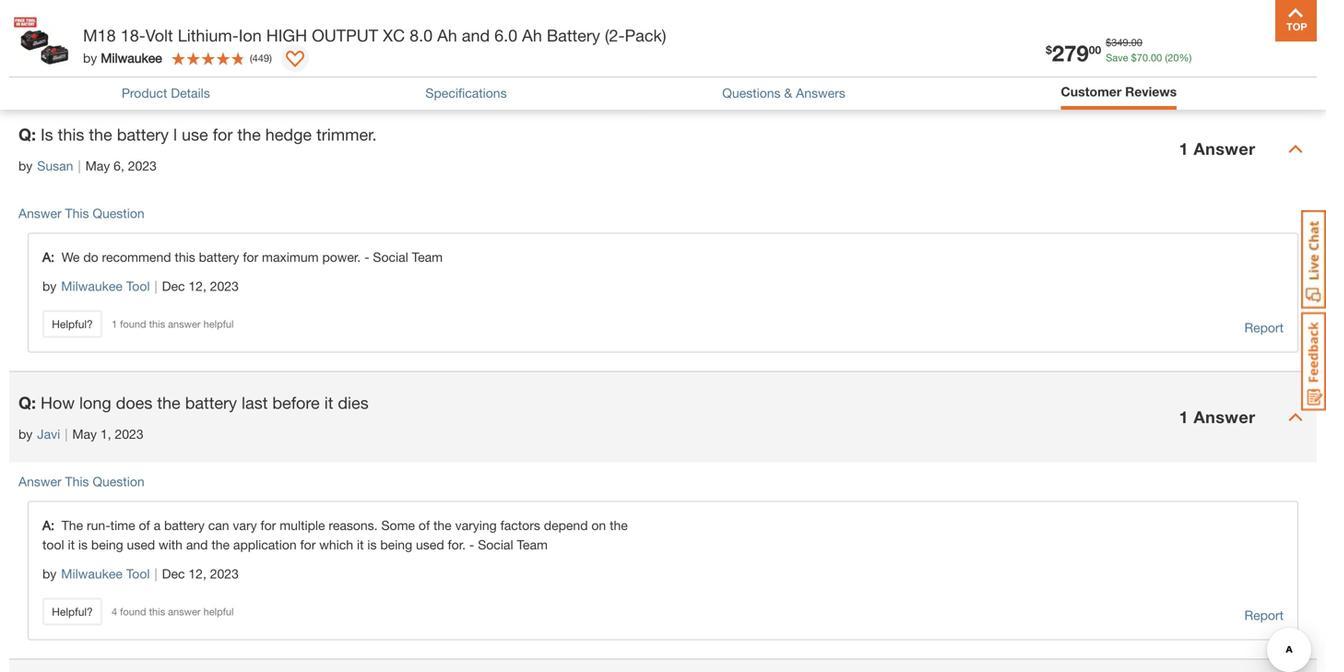 Task type: vqa. For each thing, say whether or not it's contained in the screenshot.
this related to 1 found this answer helpful
yes



Task type: locate. For each thing, give the bounding box(es) containing it.
3 helpful? button from the top
[[42, 598, 102, 626]]

1 this from the top
[[65, 206, 89, 221]]

q: left how in the bottom of the page
[[18, 393, 36, 413]]

milwaukee down 18-
[[101, 50, 162, 66]]

question for the
[[93, 206, 145, 221]]

0 horizontal spatial used
[[127, 537, 155, 553]]

1 report from the top
[[1245, 320, 1284, 335]]

0 vertical spatial helpful?
[[52, 49, 93, 62]]

0 vertical spatial answer
[[168, 318, 201, 330]]

answer
[[168, 318, 201, 330], [168, 606, 201, 618]]

1 a: from the top
[[42, 250, 54, 265]]

found right 4
[[120, 606, 146, 618]]

2 milwaukee tool button from the top
[[61, 564, 150, 584]]

2023 down a: we do recommend this battery for maximum power. - social team
[[210, 279, 239, 294]]

2 by milwaukee tool | dec 12, 2023 from the top
[[42, 566, 239, 582]]

1 vertical spatial answer this question link
[[18, 474, 145, 489]]

on
[[592, 518, 606, 533]]

answer this question link for long
[[18, 474, 145, 489]]

4 found this answer helpful
[[112, 606, 234, 618]]

and
[[462, 25, 490, 45], [186, 537, 208, 553]]

0 horizontal spatial 00
[[1089, 43, 1102, 56]]

may left 6,
[[85, 158, 110, 173]]

recommend
[[102, 250, 171, 265]]

this for 1 found this answer helpful
[[149, 318, 165, 330]]

by for is this the battery l use for the hedge trimmer.
[[18, 158, 33, 173]]

3 helpful? from the top
[[52, 606, 93, 619]]

1 horizontal spatial 00
[[1132, 36, 1143, 48]]

helpful? down m18
[[52, 49, 93, 62]]

0 horizontal spatial team
[[412, 250, 443, 265]]

1 vertical spatial answer
[[168, 606, 201, 618]]

2 helpful from the top
[[204, 606, 234, 618]]

question
[[93, 206, 145, 221], [93, 474, 145, 489]]

battery
[[547, 25, 601, 45]]

0 horizontal spatial is
[[78, 537, 88, 553]]

is down the
[[78, 537, 88, 553]]

helpful for use
[[204, 318, 234, 330]]

helpful? button down by jeremiahmckenna
[[42, 42, 102, 70]]

2 helpful? button from the top
[[42, 310, 102, 338]]

0 vertical spatial and
[[462, 25, 490, 45]]

1 report button from the top
[[1245, 318, 1284, 338]]

report button
[[1245, 318, 1284, 338], [1245, 606, 1284, 626]]

1 vertical spatial 1 answer
[[1180, 407, 1256, 427]]

1 1 answer from the top
[[1180, 139, 1256, 159]]

milwaukee tool button up 4
[[61, 564, 150, 584]]

answer down with
[[168, 606, 201, 618]]

found for does
[[120, 606, 146, 618]]

this right 4
[[149, 606, 165, 618]]

00 left save
[[1089, 43, 1102, 56]]

| right javi
[[65, 427, 68, 442]]

used
[[127, 537, 155, 553], [416, 537, 444, 553]]

2023
[[128, 158, 157, 173], [210, 279, 239, 294], [115, 427, 144, 442], [210, 566, 239, 582]]

0 vertical spatial answer this question
[[18, 206, 145, 221]]

( left the ')'
[[250, 52, 253, 64]]

trimmer.
[[317, 125, 377, 144]]

0 vertical spatial by milwaukee tool | dec 12, 2023
[[42, 279, 239, 294]]

2 1 answer from the top
[[1180, 407, 1256, 427]]

0 vertical spatial milwaukee tool button
[[61, 276, 150, 297]]

1 being from the left
[[91, 537, 123, 553]]

customer reviews
[[1061, 84, 1177, 99]]

product details button
[[122, 83, 210, 103], [122, 83, 210, 103]]

0 horizontal spatial ah
[[437, 25, 457, 45]]

1 12, from the top
[[189, 279, 207, 294]]

susan
[[37, 158, 73, 173]]

this right "is"
[[58, 125, 84, 144]]

this
[[65, 206, 89, 221], [65, 474, 89, 489]]

1 vertical spatial .
[[1149, 52, 1152, 64]]

jeremiahmckenna
[[61, 10, 169, 25]]

milwaukee tool button down do
[[61, 276, 150, 297]]

1 for is this the battery l use for the hedge trimmer.
[[1180, 139, 1189, 159]]

ah right 6.0
[[522, 25, 542, 45]]

- right for. on the bottom of the page
[[470, 537, 475, 553]]

00 right 70 on the right of the page
[[1152, 52, 1163, 64]]

0 vertical spatial dec
[[162, 279, 185, 294]]

1 vertical spatial 12,
[[189, 566, 207, 582]]

1 vertical spatial this
[[65, 474, 89, 489]]

2 q: from the top
[[18, 393, 36, 413]]

0 vertical spatial found
[[120, 318, 146, 330]]

1 tool from the top
[[126, 279, 150, 294]]

2 answer this question from the top
[[18, 474, 145, 489]]

question up the time at bottom
[[93, 474, 145, 489]]

of left a
[[139, 518, 150, 533]]

1 horizontal spatial social
[[478, 537, 514, 553]]

helpful? button for this
[[42, 310, 102, 338]]

for
[[213, 125, 233, 144], [243, 250, 259, 265], [261, 518, 276, 533], [300, 537, 316, 553]]

the down can
[[212, 537, 230, 553]]

found down recommend
[[120, 318, 146, 330]]

is down reasons.
[[368, 537, 377, 553]]

2 question from the top
[[93, 474, 145, 489]]

milwaukee down do
[[61, 279, 123, 294]]

| down recommend
[[155, 279, 157, 294]]

battery left last
[[185, 393, 237, 413]]

answer this question link up the
[[18, 474, 145, 489]]

12, up 4 found this answer helpful
[[189, 566, 207, 582]]

0 vertical spatial answer this question link
[[18, 206, 145, 221]]

tool down recommend
[[126, 279, 150, 294]]

1 vertical spatial may
[[72, 427, 97, 442]]

2 ah from the left
[[522, 25, 542, 45]]

dec for battery
[[162, 279, 185, 294]]

00 up 70 on the right of the page
[[1132, 36, 1143, 48]]

of right some
[[419, 518, 430, 533]]

1 vertical spatial and
[[186, 537, 208, 553]]

answer this question link up do
[[18, 206, 145, 221]]

helpful? left 4
[[52, 606, 93, 619]]

question for does
[[93, 474, 145, 489]]

by milwaukee tool | dec 12, 2023 for the
[[42, 566, 239, 582]]

1 vertical spatial team
[[517, 537, 548, 553]]

2 is from the left
[[368, 537, 377, 553]]

12, up 1 found this answer helpful
[[189, 279, 207, 294]]

battery
[[117, 125, 169, 144], [199, 250, 239, 265], [185, 393, 237, 413], [164, 518, 205, 533]]

helpful
[[204, 318, 234, 330], [204, 606, 234, 618]]

tool
[[42, 537, 64, 553]]

1 horizontal spatial being
[[380, 537, 413, 553]]

( left %)
[[1166, 52, 1168, 64]]

0 vertical spatial milwaukee
[[101, 50, 162, 66]]

battery for this
[[199, 250, 239, 265]]

1 helpful? from the top
[[52, 49, 93, 62]]

helpful for last
[[204, 606, 234, 618]]

milwaukee tool button
[[61, 276, 150, 297], [61, 564, 150, 584]]

0 horizontal spatial it
[[68, 537, 75, 553]]

being
[[91, 537, 123, 553], [380, 537, 413, 553]]

2 a: from the top
[[42, 518, 62, 533]]

0 vertical spatial helpful
[[204, 318, 234, 330]]

1 vertical spatial social
[[478, 537, 514, 553]]

customer
[[1061, 84, 1122, 99]]

1
[[1180, 139, 1189, 159], [112, 318, 117, 330], [1180, 407, 1189, 427]]

for.
[[448, 537, 466, 553]]

helpful down application
[[204, 606, 234, 618]]

18-
[[121, 25, 146, 45]]

2 vertical spatial 1
[[1180, 407, 1189, 427]]

2 report from the top
[[1245, 608, 1284, 623]]

it down reasons.
[[357, 537, 364, 553]]

display image
[[286, 51, 304, 69]]

1 answer this question link from the top
[[18, 206, 145, 221]]

it right tool
[[68, 537, 75, 553]]

1 vertical spatial report button
[[1245, 606, 1284, 626]]

battery inside the run-time of a battery can vary for multiple reasons. some of the varying factors depend on the tool it is being used with and the application for which it is being used for. - social team
[[164, 518, 205, 533]]

q: left "is"
[[18, 125, 36, 144]]

0 horizontal spatial of
[[139, 518, 150, 533]]

2 caret image from the top
[[1289, 410, 1304, 425]]

may
[[85, 158, 110, 173], [72, 427, 97, 442]]

this for long
[[65, 474, 89, 489]]

1 ah from the left
[[437, 25, 457, 45]]

$
[[1106, 36, 1112, 48], [1046, 43, 1053, 56], [1132, 52, 1137, 64]]

battery left l
[[117, 125, 169, 144]]

answer up q: how long does the battery last before it dies
[[168, 318, 201, 330]]

1 horizontal spatial team
[[517, 537, 548, 553]]

m18 18-volt lithium-ion high output xc 8.0 ah and 6.0 ah battery (2-pack)
[[83, 25, 667, 45]]

helpful? button for long
[[42, 598, 102, 626]]

q: for q: is this the battery l use for the hedge trimmer.
[[18, 125, 36, 144]]

1 vertical spatial by milwaukee tool | dec 12, 2023
[[42, 566, 239, 582]]

answer this question link for this
[[18, 206, 145, 221]]

0 vertical spatial 1
[[1180, 139, 1189, 159]]

1 helpful from the top
[[204, 318, 234, 330]]

q:
[[18, 125, 36, 144], [18, 393, 36, 413]]

2 helpful? from the top
[[52, 318, 93, 331]]

1 horizontal spatial used
[[416, 537, 444, 553]]

20
[[1168, 52, 1180, 64]]

this up the we
[[65, 206, 89, 221]]

team
[[412, 250, 443, 265], [517, 537, 548, 553]]

caret image for q: is this the battery l use for the hedge trimmer.
[[1289, 142, 1304, 156]]

this
[[58, 125, 84, 144], [175, 250, 195, 265], [149, 318, 165, 330], [149, 606, 165, 618]]

by for how long does the battery last before it dies
[[18, 427, 33, 442]]

0 horizontal spatial (
[[250, 52, 253, 64]]

team right power.
[[412, 250, 443, 265]]

0 horizontal spatial social
[[373, 250, 409, 265]]

the right 'on'
[[610, 518, 628, 533]]

dec down with
[[162, 566, 185, 582]]

0 vertical spatial -
[[365, 250, 370, 265]]

00
[[1132, 36, 1143, 48], [1089, 43, 1102, 56], [1152, 52, 1163, 64]]

this right recommend
[[175, 250, 195, 265]]

2 horizontal spatial $
[[1132, 52, 1137, 64]]

1 vertical spatial answer this question
[[18, 474, 145, 489]]

1 vertical spatial milwaukee tool button
[[61, 564, 150, 584]]

0 vertical spatial report
[[1245, 320, 1284, 335]]

a: up tool
[[42, 518, 62, 533]]

question up recommend
[[93, 206, 145, 221]]

1 ( from the left
[[1166, 52, 1168, 64]]

-
[[365, 250, 370, 265], [470, 537, 475, 553]]

helpful? down the we
[[52, 318, 93, 331]]

reasons.
[[329, 518, 378, 533]]

- right power.
[[365, 250, 370, 265]]

1 answer this question from the top
[[18, 206, 145, 221]]

0 vertical spatial tool
[[126, 279, 150, 294]]

2 vertical spatial milwaukee
[[61, 566, 123, 582]]

and left 6.0
[[462, 25, 490, 45]]

12,
[[189, 279, 207, 294], [189, 566, 207, 582]]

1 vertical spatial q:
[[18, 393, 36, 413]]

ah
[[437, 25, 457, 45], [522, 25, 542, 45]]

by milwaukee tool | dec 12, 2023 down with
[[42, 566, 239, 582]]

0 vertical spatial 12,
[[189, 279, 207, 294]]

by milwaukee
[[83, 50, 162, 66]]

by
[[42, 10, 57, 25], [83, 50, 97, 66], [18, 158, 33, 173], [42, 279, 57, 294], [18, 427, 33, 442], [42, 566, 57, 582]]

caret image
[[1289, 142, 1304, 156], [1289, 410, 1304, 425]]

the
[[89, 125, 112, 144], [237, 125, 261, 144], [157, 393, 181, 413], [434, 518, 452, 533], [610, 518, 628, 533], [212, 537, 230, 553]]

may left 1,
[[72, 427, 97, 442]]

1 vertical spatial question
[[93, 474, 145, 489]]

$ up save
[[1106, 36, 1112, 48]]

does
[[116, 393, 153, 413]]

milwaukee for the
[[61, 279, 123, 294]]

2 vertical spatial helpful? button
[[42, 598, 102, 626]]

1 dec from the top
[[162, 279, 185, 294]]

by milwaukee tool | dec 12, 2023 down recommend
[[42, 279, 239, 294]]

battery up with
[[164, 518, 205, 533]]

battery left maximum
[[199, 250, 239, 265]]

0 vertical spatial report button
[[1245, 318, 1284, 338]]

0 vertical spatial .
[[1129, 36, 1132, 48]]

being down some
[[380, 537, 413, 553]]

1 vertical spatial helpful? button
[[42, 310, 102, 338]]

$ right save
[[1132, 52, 1137, 64]]

specifications button
[[426, 83, 507, 103], [426, 83, 507, 103]]

milwaukee for does
[[61, 566, 123, 582]]

2 tool from the top
[[126, 566, 150, 582]]

this up the
[[65, 474, 89, 489]]

being down run-
[[91, 537, 123, 553]]

2023 down can
[[210, 566, 239, 582]]

details
[[171, 85, 210, 100]]

0 horizontal spatial being
[[91, 537, 123, 553]]

for left maximum
[[243, 250, 259, 265]]

1 vertical spatial helpful?
[[52, 318, 93, 331]]

2 found from the top
[[120, 606, 146, 618]]

ah right 8.0
[[437, 25, 457, 45]]

high
[[266, 25, 307, 45]]

$ left save
[[1046, 43, 1053, 56]]

2023 right 6,
[[128, 158, 157, 173]]

milwaukee
[[101, 50, 162, 66], [61, 279, 123, 294], [61, 566, 123, 582]]

multiple
[[280, 518, 325, 533]]

helpful? button left 4
[[42, 598, 102, 626]]

the run-time of a battery can vary for multiple reasons. some of the varying factors depend on the tool it is being used with and the application for which it is being used for. - social team
[[42, 518, 628, 553]]

and right with
[[186, 537, 208, 553]]

1 vertical spatial a:
[[42, 518, 62, 533]]

1 milwaukee tool button from the top
[[61, 276, 150, 297]]

1 answer from the top
[[168, 318, 201, 330]]

customer reviews button
[[1061, 82, 1177, 105], [1061, 82, 1177, 101]]

1 question from the top
[[93, 206, 145, 221]]

social down varying
[[478, 537, 514, 553]]

1 horizontal spatial .
[[1149, 52, 1152, 64]]

helpful? button
[[42, 42, 102, 70], [42, 310, 102, 338], [42, 598, 102, 626]]

1 found from the top
[[120, 318, 146, 330]]

2 dec from the top
[[162, 566, 185, 582]]

0 vertical spatial caret image
[[1289, 142, 1304, 156]]

save
[[1106, 52, 1129, 64]]

1 vertical spatial -
[[470, 537, 475, 553]]

2023 right 1,
[[115, 427, 144, 442]]

1 vertical spatial found
[[120, 606, 146, 618]]

it left dies
[[325, 393, 333, 413]]

0 horizontal spatial and
[[186, 537, 208, 553]]

70
[[1137, 52, 1149, 64]]

1 horizontal spatial ah
[[522, 25, 542, 45]]

a: for a:
[[42, 518, 62, 533]]

2 12, from the top
[[189, 566, 207, 582]]

0 vertical spatial question
[[93, 206, 145, 221]]

report button for q: is this the battery l use for the hedge trimmer.
[[1245, 318, 1284, 338]]

1 vertical spatial dec
[[162, 566, 185, 582]]

2 report button from the top
[[1245, 606, 1284, 626]]

questions & answers
[[723, 85, 846, 100]]

used down a
[[127, 537, 155, 553]]

0 vertical spatial this
[[65, 206, 89, 221]]

0 vertical spatial helpful? button
[[42, 42, 102, 70]]

team down factors
[[517, 537, 548, 553]]

ion
[[239, 25, 262, 45]]

1 q: from the top
[[18, 125, 36, 144]]

1 horizontal spatial of
[[419, 518, 430, 533]]

we
[[62, 250, 80, 265]]

answer this question up do
[[18, 206, 145, 221]]

8.0
[[410, 25, 433, 45]]

javi
[[37, 427, 60, 442]]

milwaukee up 4
[[61, 566, 123, 582]]

1 horizontal spatial is
[[368, 537, 377, 553]]

1 horizontal spatial -
[[470, 537, 475, 553]]

0 vertical spatial 1 answer
[[1180, 139, 1256, 159]]

1 vertical spatial report
[[1245, 608, 1284, 623]]

1 answer
[[1180, 139, 1256, 159], [1180, 407, 1256, 427]]

2 this from the top
[[65, 474, 89, 489]]

this down recommend
[[149, 318, 165, 330]]

1 caret image from the top
[[1289, 142, 1304, 156]]

answer this question up the
[[18, 474, 145, 489]]

answer this question link
[[18, 206, 145, 221], [18, 474, 145, 489]]

live chat image
[[1302, 210, 1327, 309]]

this for this
[[65, 206, 89, 221]]

| up 4 found this answer helpful
[[155, 566, 157, 582]]

2 answer this question link from the top
[[18, 474, 145, 489]]

1 vertical spatial helpful
[[204, 606, 234, 618]]

0 vertical spatial q:
[[18, 125, 36, 144]]

found for the
[[120, 318, 146, 330]]

2 vertical spatial helpful?
[[52, 606, 93, 619]]

0 vertical spatial a:
[[42, 250, 54, 265]]

by javi | may 1, 2023
[[18, 427, 144, 442]]

social right power.
[[373, 250, 409, 265]]

1 vertical spatial tool
[[126, 566, 150, 582]]

answer this question
[[18, 206, 145, 221], [18, 474, 145, 489]]

1 answer for q: how long does the battery last before it dies
[[1180, 407, 1256, 427]]

dec up 1 found this answer helpful
[[162, 279, 185, 294]]

for right use
[[213, 125, 233, 144]]

report
[[1245, 320, 1284, 335], [1245, 608, 1284, 623]]

the
[[62, 518, 83, 533]]

tool down the time at bottom
[[126, 566, 150, 582]]

2 answer from the top
[[168, 606, 201, 618]]

helpful down a: we do recommend this battery for maximum power. - social team
[[204, 318, 234, 330]]

helpful? button down the we
[[42, 310, 102, 338]]

last
[[242, 393, 268, 413]]

used left for. on the bottom of the page
[[416, 537, 444, 553]]

output
[[312, 25, 378, 45]]

do
[[83, 250, 98, 265]]

a: left the we
[[42, 250, 54, 265]]

answer
[[1194, 139, 1256, 159], [18, 206, 61, 221], [1194, 407, 1256, 427], [18, 474, 61, 489]]

0 vertical spatial may
[[85, 158, 110, 173]]

1 horizontal spatial (
[[1166, 52, 1168, 64]]

feedback link image
[[1302, 312, 1327, 412]]

1 vertical spatial caret image
[[1289, 410, 1304, 425]]

1 by milwaukee tool | dec 12, 2023 from the top
[[42, 279, 239, 294]]

the up by susan | may 6, 2023
[[89, 125, 112, 144]]

dec
[[162, 279, 185, 294], [162, 566, 185, 582]]

1 of from the left
[[139, 518, 150, 533]]

1 vertical spatial milwaukee
[[61, 279, 123, 294]]

for down multiple
[[300, 537, 316, 553]]

|
[[78, 158, 81, 173], [155, 279, 157, 294], [65, 427, 68, 442], [155, 566, 157, 582]]



Task type: describe. For each thing, give the bounding box(es) containing it.
6,
[[114, 158, 124, 173]]

2 horizontal spatial 00
[[1152, 52, 1163, 64]]

4
[[112, 606, 117, 618]]

milwaukee tool button for the
[[61, 276, 150, 297]]

time
[[110, 518, 135, 533]]

dies
[[338, 393, 369, 413]]

product
[[122, 85, 167, 100]]

2 ( from the left
[[250, 52, 253, 64]]

may for this
[[85, 158, 110, 173]]

by milwaukee tool | dec 12, 2023 for battery
[[42, 279, 239, 294]]

some
[[381, 518, 415, 533]]

- inside the run-time of a battery can vary for multiple reasons. some of the varying factors depend on the tool it is being used with and the application for which it is being used for. - social team
[[470, 537, 475, 553]]

helpful? for long
[[52, 606, 93, 619]]

1 vertical spatial 1
[[112, 318, 117, 330]]

1 horizontal spatial it
[[325, 393, 333, 413]]

battery for the
[[185, 393, 237, 413]]

reviews
[[1126, 84, 1177, 99]]

dec for the
[[162, 566, 185, 582]]

a
[[154, 518, 161, 533]]

(2-
[[605, 25, 625, 45]]

0 horizontal spatial -
[[365, 250, 370, 265]]

2 being from the left
[[380, 537, 413, 553]]

1 horizontal spatial $
[[1106, 36, 1112, 48]]

xc
[[383, 25, 405, 45]]

answers
[[796, 85, 846, 100]]

%)
[[1180, 52, 1192, 64]]

before
[[273, 393, 320, 413]]

the right does
[[157, 393, 181, 413]]

susan button
[[37, 156, 73, 176]]

varying
[[455, 518, 497, 533]]

hedge
[[265, 125, 312, 144]]

q: is this the battery l use for the hedge trimmer.
[[18, 125, 377, 144]]

answer this question for long
[[18, 474, 145, 489]]

1 helpful? button from the top
[[42, 42, 102, 70]]

1 used from the left
[[127, 537, 155, 553]]

2 horizontal spatial it
[[357, 537, 364, 553]]

l
[[174, 125, 177, 144]]

vary
[[233, 518, 257, 533]]

maximum
[[262, 250, 319, 265]]

top button
[[1276, 0, 1318, 42]]

1 found this answer helpful
[[112, 318, 234, 330]]

and inside the run-time of a battery can vary for multiple reasons. some of the varying factors depend on the tool it is being used with and the application for which it is being used for. - social team
[[186, 537, 208, 553]]

q: how long does the battery last before it dies
[[18, 393, 369, 413]]

answer for battery
[[168, 606, 201, 618]]

lithium-
[[178, 25, 239, 45]]

with
[[159, 537, 183, 553]]

12, for l
[[189, 279, 207, 294]]

)
[[269, 52, 272, 64]]

report for q: is this the battery l use for the hedge trimmer.
[[1245, 320, 1284, 335]]

is
[[41, 125, 53, 144]]

the up for. on the bottom of the page
[[434, 518, 452, 533]]

( inside $ 279 00 $ 349 . 00 save $ 70 . 00 ( 20 %)
[[1166, 52, 1168, 64]]

6.0
[[495, 25, 518, 45]]

factors
[[501, 518, 541, 533]]

application
[[233, 537, 297, 553]]

279
[[1053, 40, 1089, 66]]

&
[[785, 85, 793, 100]]

javi button
[[37, 425, 60, 444]]

volt
[[146, 25, 173, 45]]

product image image
[[14, 9, 74, 69]]

1,
[[100, 427, 111, 442]]

for up application
[[261, 518, 276, 533]]

run-
[[87, 518, 110, 533]]

product details
[[122, 85, 210, 100]]

0 vertical spatial social
[[373, 250, 409, 265]]

answer this question for this
[[18, 206, 145, 221]]

by jeremiahmckenna
[[42, 10, 169, 25]]

jeremiahmckenna button
[[61, 8, 169, 28]]

1 for how long does the battery last before it dies
[[1180, 407, 1189, 427]]

by susan | may 6, 2023
[[18, 158, 157, 173]]

report button for q: how long does the battery last before it dies
[[1245, 606, 1284, 626]]

12, for battery
[[189, 566, 207, 582]]

specifications
[[426, 85, 507, 100]]

2 of from the left
[[419, 518, 430, 533]]

how
[[41, 393, 75, 413]]

questions element
[[9, 0, 1318, 660]]

use
[[182, 125, 208, 144]]

milwaukee tool button for does
[[61, 564, 150, 584]]

0 horizontal spatial .
[[1129, 36, 1132, 48]]

helpful? for this
[[52, 318, 93, 331]]

social inside the run-time of a battery can vary for multiple reasons. some of the varying factors depend on the tool it is being used with and the application for which it is being used for. - social team
[[478, 537, 514, 553]]

| right susan
[[78, 158, 81, 173]]

tool for the
[[126, 566, 150, 582]]

( 449 )
[[250, 52, 272, 64]]

1 horizontal spatial and
[[462, 25, 490, 45]]

1 answer for q: is this the battery l use for the hedge trimmer.
[[1180, 139, 1256, 159]]

questions
[[723, 85, 781, 100]]

449
[[253, 52, 269, 64]]

349
[[1112, 36, 1129, 48]]

by for the run-time of a battery can vary for multiple reasons. some of the varying factors depend on the tool it is being used with and the application for which it is being used for. - social team
[[42, 566, 57, 582]]

pack)
[[625, 25, 667, 45]]

battery for a
[[164, 518, 205, 533]]

which
[[319, 537, 353, 553]]

report for q: how long does the battery last before it dies
[[1245, 608, 1284, 623]]

power.
[[322, 250, 361, 265]]

may for long
[[72, 427, 97, 442]]

q: for q: how long does the battery last before it dies
[[18, 393, 36, 413]]

team inside the run-time of a battery can vary for multiple reasons. some of the varying factors depend on the tool it is being used with and the application for which it is being used for. - social team
[[517, 537, 548, 553]]

tool for battery
[[126, 279, 150, 294]]

this for q: is this the battery l use for the hedge trimmer.
[[58, 125, 84, 144]]

0 horizontal spatial $
[[1046, 43, 1053, 56]]

the left hedge
[[237, 125, 261, 144]]

by for we do recommend this battery for maximum power. - social team
[[42, 279, 57, 294]]

long
[[79, 393, 111, 413]]

a: for a: we do recommend this battery for maximum power. - social team
[[42, 250, 54, 265]]

depend
[[544, 518, 588, 533]]

answer for l
[[168, 318, 201, 330]]

0 vertical spatial team
[[412, 250, 443, 265]]

a: we do recommend this battery for maximum power. - social team
[[42, 250, 443, 265]]

caret image for q: how long does the battery last before it dies
[[1289, 410, 1304, 425]]

m18
[[83, 25, 116, 45]]

1 is from the left
[[78, 537, 88, 553]]

this for 4 found this answer helpful
[[149, 606, 165, 618]]

2 used from the left
[[416, 537, 444, 553]]

$ 279 00 $ 349 . 00 save $ 70 . 00 ( 20 %)
[[1046, 36, 1192, 66]]

can
[[208, 518, 229, 533]]



